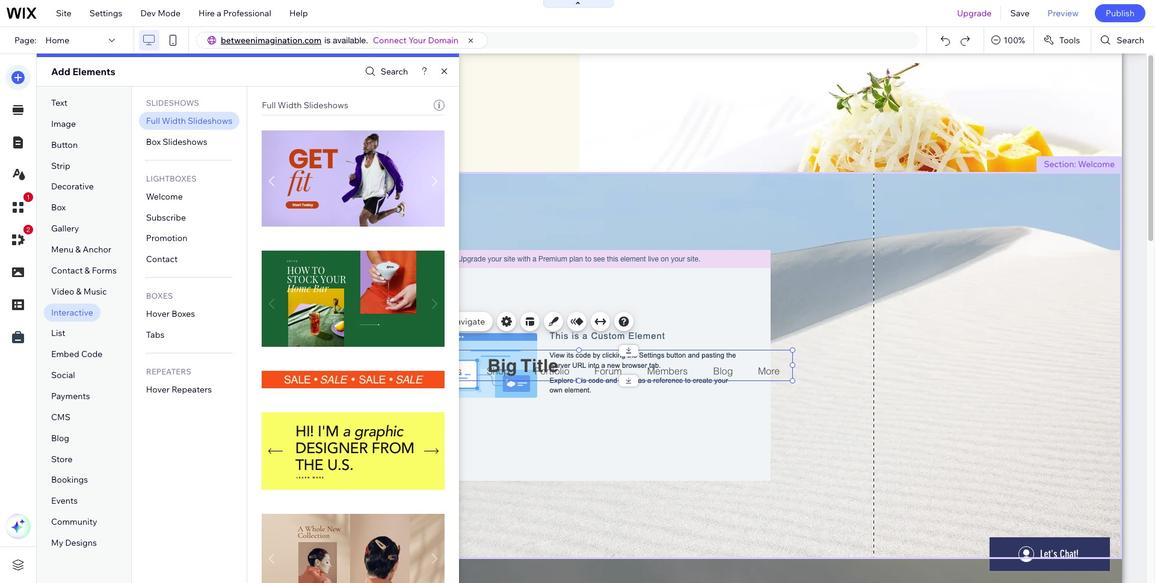 Task type: locate. For each thing, give the bounding box(es) containing it.
0 vertical spatial width
[[278, 100, 302, 111]]

menu down 'manage menu'
[[405, 341, 425, 350]]

0 vertical spatial hover
[[146, 309, 170, 320]]

box for box
[[51, 202, 66, 213]]

0 vertical spatial repeaters
[[146, 367, 191, 377]]

preview
[[1048, 8, 1079, 19]]

1 vertical spatial search button
[[362, 63, 408, 80]]

hover boxes
[[146, 309, 195, 320]]

subscribe
[[146, 212, 186, 223]]

is
[[325, 36, 331, 45]]

full width slideshows
[[262, 100, 348, 111], [146, 116, 232, 126]]

boxes
[[146, 291, 173, 301], [172, 309, 195, 320]]

0 vertical spatial &
[[75, 244, 81, 255]]

hover up tabs
[[146, 309, 170, 320]]

width
[[278, 100, 302, 111], [162, 116, 186, 126]]

contact & forms
[[51, 265, 117, 276]]

0 vertical spatial menu
[[51, 244, 74, 255]]

& right video
[[76, 286, 82, 297]]

0 vertical spatial full width slideshows
[[262, 100, 348, 111]]

search
[[1117, 35, 1145, 46], [381, 66, 408, 77]]

1 horizontal spatial search
[[1117, 35, 1145, 46]]

1 vertical spatial menu
[[408, 317, 430, 327]]

menu
[[51, 244, 74, 255], [408, 317, 430, 327], [405, 341, 425, 350]]

add elements
[[51, 66, 115, 78]]

1 horizontal spatial full
[[262, 100, 276, 111]]

0 vertical spatial search button
[[1092, 27, 1155, 54]]

0 horizontal spatial contact
[[51, 265, 83, 276]]

available.
[[333, 36, 368, 45]]

embed
[[51, 349, 79, 360]]

code
[[81, 349, 102, 360]]

box up gallery
[[51, 202, 66, 213]]

1 horizontal spatial box
[[146, 137, 161, 147]]

contact up video
[[51, 265, 83, 276]]

search down is available. connect your domain
[[381, 66, 408, 77]]

contact for contact
[[146, 254, 178, 265]]

section: welcome
[[1044, 159, 1115, 170]]

1 vertical spatial box
[[51, 202, 66, 213]]

1 horizontal spatial contact
[[146, 254, 178, 265]]

search down 'publish'
[[1117, 35, 1145, 46]]

0 horizontal spatial width
[[162, 116, 186, 126]]

designs
[[65, 538, 97, 549]]

0 vertical spatial welcome
[[1078, 159, 1115, 170]]

box slideshows
[[146, 137, 207, 147]]

0 horizontal spatial full
[[146, 116, 160, 126]]

manage
[[374, 317, 406, 327]]

1 horizontal spatial full width slideshows
[[262, 100, 348, 111]]

horizontal
[[369, 341, 404, 350]]

0 horizontal spatial search
[[381, 66, 408, 77]]

1 horizontal spatial width
[[278, 100, 302, 111]]

1 vertical spatial search
[[381, 66, 408, 77]]

hover down tabs
[[146, 384, 170, 395]]

contact down promotion
[[146, 254, 178, 265]]

welcome
[[1078, 159, 1115, 170], [146, 191, 183, 202]]

is available. connect your domain
[[325, 35, 459, 46]]

1 vertical spatial width
[[162, 116, 186, 126]]

& left forms
[[85, 265, 90, 276]]

& left the anchor
[[75, 244, 81, 255]]

menu right manage
[[408, 317, 430, 327]]

full
[[262, 100, 276, 111], [146, 116, 160, 126]]

box for box slideshows
[[146, 137, 161, 147]]

hover for hover repeaters
[[146, 384, 170, 395]]

1 vertical spatial full
[[146, 116, 160, 126]]

menu down gallery
[[51, 244, 74, 255]]

1 hover from the top
[[146, 309, 170, 320]]

publish button
[[1095, 4, 1146, 22]]

save
[[1011, 8, 1030, 19]]

box up the lightboxes
[[146, 137, 161, 147]]

music
[[84, 286, 107, 297]]

2 vertical spatial &
[[76, 286, 82, 297]]

repeaters
[[146, 367, 191, 377], [172, 384, 212, 395]]

strip
[[51, 160, 70, 171]]

2 hover from the top
[[146, 384, 170, 395]]

2 vertical spatial menu
[[405, 341, 425, 350]]

1 vertical spatial full width slideshows
[[146, 116, 232, 126]]

save button
[[1002, 0, 1039, 26]]

& for contact
[[85, 265, 90, 276]]

anchor
[[83, 244, 111, 255]]

mode
[[158, 8, 181, 19]]

community
[[51, 517, 97, 528]]

search button down connect
[[362, 63, 408, 80]]

connect
[[373, 35, 407, 46]]

text
[[51, 97, 67, 108]]

search button down 'publish'
[[1092, 27, 1155, 54]]

decorative
[[51, 181, 94, 192]]

100% button
[[985, 27, 1034, 54]]

welcome right section:
[[1078, 159, 1115, 170]]

welcome down the lightboxes
[[146, 191, 183, 202]]

contact
[[146, 254, 178, 265], [51, 265, 83, 276]]

0 horizontal spatial full width slideshows
[[146, 116, 232, 126]]

payments
[[51, 391, 90, 402]]

&
[[75, 244, 81, 255], [85, 265, 90, 276], [76, 286, 82, 297]]

tabs
[[146, 330, 165, 341]]

1 vertical spatial hover
[[146, 384, 170, 395]]

0 horizontal spatial welcome
[[146, 191, 183, 202]]

hover
[[146, 309, 170, 320], [146, 384, 170, 395]]

social
[[51, 370, 75, 381]]

a
[[217, 8, 221, 19]]

search button
[[1092, 27, 1155, 54], [362, 63, 408, 80]]

elements
[[73, 66, 115, 78]]

& for menu
[[75, 244, 81, 255]]

slideshows
[[146, 98, 199, 108], [304, 100, 348, 111], [188, 116, 232, 126], [163, 137, 207, 147]]

professional
[[223, 8, 271, 19]]

tools
[[1060, 35, 1080, 46]]

menu & anchor
[[51, 244, 111, 255]]

box
[[146, 137, 161, 147], [51, 202, 66, 213]]

dev
[[140, 8, 156, 19]]

0 vertical spatial box
[[146, 137, 161, 147]]

preview button
[[1039, 0, 1088, 26]]

1 vertical spatial &
[[85, 265, 90, 276]]

0 vertical spatial search
[[1117, 35, 1145, 46]]

0 horizontal spatial box
[[51, 202, 66, 213]]



Task type: vqa. For each thing, say whether or not it's contained in the screenshot.
'Payments' inside Wix Forms & Payments Get info, subscribers and payments with Forms.
no



Task type: describe. For each thing, give the bounding box(es) containing it.
tools button
[[1034, 27, 1091, 54]]

0 vertical spatial full
[[262, 100, 276, 111]]

1 horizontal spatial search button
[[1092, 27, 1155, 54]]

100%
[[1004, 35, 1025, 46]]

& for video
[[76, 286, 82, 297]]

help
[[289, 8, 308, 19]]

0 vertical spatial boxes
[[146, 291, 173, 301]]

contact for contact & forms
[[51, 265, 83, 276]]

menu for manage menu
[[408, 317, 430, 327]]

my
[[51, 538, 63, 549]]

1
[[26, 194, 30, 201]]

events
[[51, 496, 78, 507]]

hire a professional
[[199, 8, 271, 19]]

store
[[51, 454, 72, 465]]

forms
[[92, 265, 117, 276]]

home
[[45, 35, 69, 46]]

list
[[51, 328, 65, 339]]

add
[[51, 66, 70, 78]]

domain
[[428, 35, 459, 46]]

upgrade
[[957, 8, 992, 19]]

settings
[[90, 8, 122, 19]]

cms
[[51, 412, 70, 423]]

interactive
[[51, 307, 93, 318]]

dev mode
[[140, 8, 181, 19]]

gallery
[[51, 223, 79, 234]]

blog
[[51, 433, 69, 444]]

1 vertical spatial repeaters
[[172, 384, 212, 395]]

2
[[26, 226, 30, 234]]

betweenimagination.com
[[221, 35, 322, 46]]

my designs
[[51, 538, 97, 549]]

1 vertical spatial welcome
[[146, 191, 183, 202]]

manage menu
[[374, 317, 430, 327]]

1 button
[[5, 193, 33, 220]]

section:
[[1044, 159, 1077, 170]]

hire
[[199, 8, 215, 19]]

hover repeaters
[[146, 384, 212, 395]]

site
[[56, 8, 72, 19]]

bookings
[[51, 475, 88, 486]]

promotion
[[146, 233, 187, 244]]

1 vertical spatial boxes
[[172, 309, 195, 320]]

your
[[409, 35, 426, 46]]

navigate
[[450, 317, 485, 327]]

video
[[51, 286, 74, 297]]

publish
[[1106, 8, 1135, 19]]

video & music
[[51, 286, 107, 297]]

1 horizontal spatial welcome
[[1078, 159, 1115, 170]]

button
[[51, 139, 78, 150]]

2 button
[[5, 225, 33, 253]]

embed code
[[51, 349, 102, 360]]

menu for horizontal menu
[[405, 341, 425, 350]]

0 horizontal spatial search button
[[362, 63, 408, 80]]

image
[[51, 118, 76, 129]]

lightboxes
[[146, 174, 197, 183]]

horizontal menu
[[369, 341, 425, 350]]

hover for hover boxes
[[146, 309, 170, 320]]



